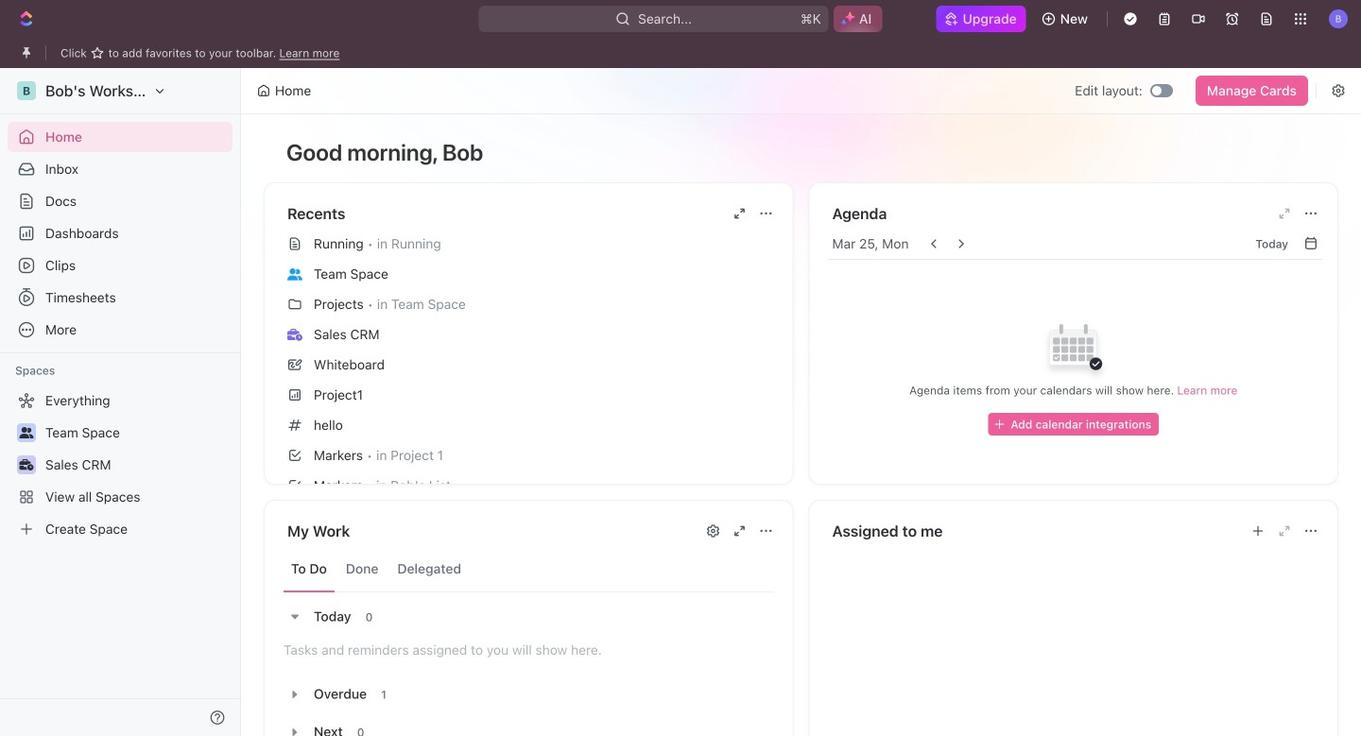 Task type: locate. For each thing, give the bounding box(es) containing it.
tree
[[8, 386, 233, 545]]

sidebar navigation
[[0, 68, 245, 736]]

tab list
[[284, 546, 774, 593]]

bob's workspace, , element
[[17, 81, 36, 100]]

business time image
[[19, 459, 34, 471]]

0 horizontal spatial user group image
[[19, 427, 34, 439]]

user group image
[[287, 268, 303, 280], [19, 427, 34, 439]]

user group image up business time image
[[287, 268, 303, 280]]

business time image
[[287, 329, 303, 341]]

tree inside sidebar navigation
[[8, 386, 233, 545]]

user group image up business time icon at left bottom
[[19, 427, 34, 439]]

0 vertical spatial user group image
[[287, 268, 303, 280]]

1 vertical spatial user group image
[[19, 427, 34, 439]]



Task type: describe. For each thing, give the bounding box(es) containing it.
1 horizontal spatial user group image
[[287, 268, 303, 280]]

user group image inside tree
[[19, 427, 34, 439]]



Task type: vqa. For each thing, say whether or not it's contained in the screenshot.
👋
no



